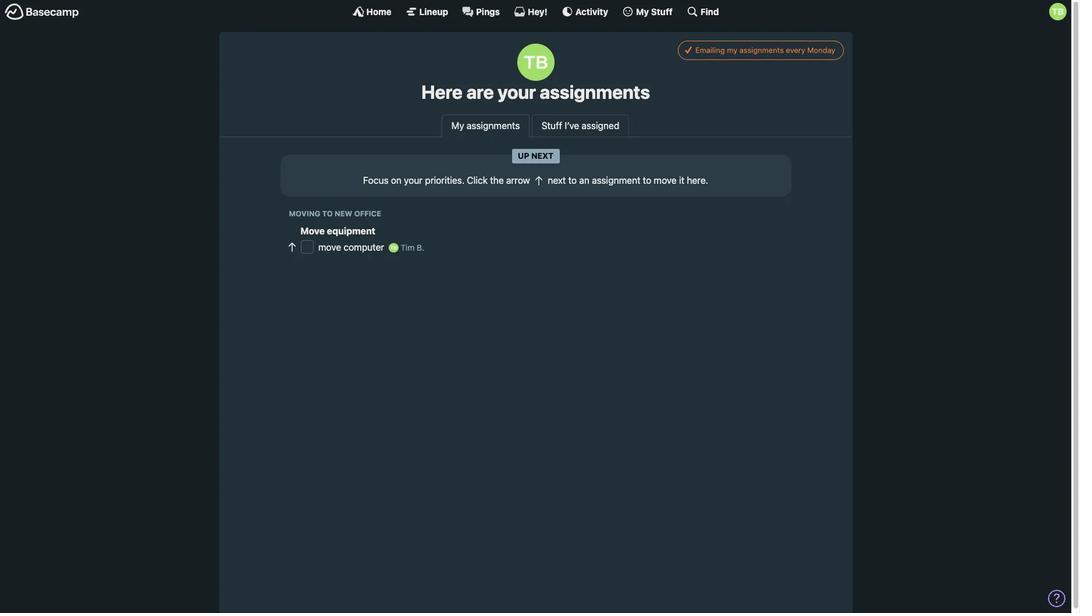 Task type: describe. For each thing, give the bounding box(es) containing it.
2 vertical spatial tim burton image
[[388, 243, 398, 253]]

main element
[[0, 0, 1071, 23]]

here.
[[687, 175, 708, 186]]

switch accounts image
[[5, 3, 79, 21]]

assigned
[[582, 121, 619, 131]]

to for assignment
[[568, 175, 577, 186]]

moving to new office
[[289, 210, 381, 218]]

my
[[727, 45, 737, 54]]

your for priorities.
[[404, 175, 423, 186]]

b.
[[417, 243, 424, 253]]

lineup link
[[405, 6, 448, 17]]

computer
[[344, 242, 384, 253]]

monday
[[807, 45, 835, 54]]

home link
[[352, 6, 391, 17]]

your for assignments
[[497, 81, 536, 103]]

emailing my assignments every monday
[[695, 45, 835, 54]]

stuff i've assigned link
[[532, 115, 629, 137]]

my stuff button
[[622, 6, 673, 17]]

next
[[548, 175, 566, 186]]

move computer
[[318, 242, 384, 253]]

an
[[579, 175, 589, 186]]

it
[[679, 175, 684, 186]]

every
[[786, 45, 805, 54]]

the
[[490, 175, 504, 186]]

equipment
[[327, 226, 375, 236]]

i've
[[565, 121, 579, 131]]

find button
[[687, 6, 719, 17]]

2 horizontal spatial tim burton image
[[1049, 3, 1067, 20]]

2 vertical spatial assignments
[[467, 121, 520, 131]]

priorities.
[[425, 175, 465, 186]]

my assignments link
[[441, 115, 530, 138]]

my assignments
[[451, 121, 520, 131]]

to for office
[[322, 210, 333, 218]]

my for my assignments
[[451, 121, 464, 131]]

1 horizontal spatial assignments
[[540, 81, 650, 103]]

move computer link
[[318, 242, 384, 253]]

stuff i've assigned
[[541, 121, 619, 131]]

activity
[[575, 6, 608, 17]]



Task type: vqa. For each thing, say whether or not it's contained in the screenshot.
the topmost uses
no



Task type: locate. For each thing, give the bounding box(es) containing it.
to
[[568, 175, 577, 186], [643, 175, 651, 186], [322, 210, 333, 218]]

1 vertical spatial move
[[318, 242, 341, 253]]

0 horizontal spatial your
[[404, 175, 423, 186]]

up next
[[518, 151, 554, 161]]

your right 'are'
[[497, 81, 536, 103]]

stuff inside stuff i've assigned link
[[541, 121, 562, 131]]

0 horizontal spatial tim burton image
[[388, 243, 398, 253]]

1 horizontal spatial tim burton image
[[517, 44, 554, 81]]

next
[[531, 151, 554, 161]]

1 vertical spatial my
[[451, 121, 464, 131]]

are
[[466, 81, 494, 103]]

my down here
[[451, 121, 464, 131]]

1 vertical spatial stuff
[[541, 121, 562, 131]]

office
[[354, 210, 381, 218]]

1 horizontal spatial my
[[636, 6, 649, 17]]

stuff
[[651, 6, 673, 17], [541, 121, 562, 131]]

up
[[518, 151, 529, 161]]

1 horizontal spatial move
[[654, 175, 677, 186]]

new
[[335, 210, 352, 218]]

my stuff
[[636, 6, 673, 17]]

to left new
[[322, 210, 333, 218]]

my for my stuff
[[636, 6, 649, 17]]

tim
[[401, 243, 414, 253]]

stuff left i've
[[541, 121, 562, 131]]

hey! button
[[514, 6, 547, 17]]

assignments down 'are'
[[467, 121, 520, 131]]

0 vertical spatial move
[[654, 175, 677, 186]]

1 horizontal spatial your
[[497, 81, 536, 103]]

0 vertical spatial stuff
[[651, 6, 673, 17]]

my
[[636, 6, 649, 17], [451, 121, 464, 131]]

2 horizontal spatial to
[[643, 175, 651, 186]]

0 vertical spatial your
[[497, 81, 536, 103]]

move
[[654, 175, 677, 186], [318, 242, 341, 253]]

focus on your priorities. click the arrow
[[363, 175, 532, 186]]

to right assignment
[[643, 175, 651, 186]]

move equipment
[[301, 226, 375, 236]]

moving
[[289, 210, 320, 218]]

move
[[301, 226, 325, 236]]

moving to new office link
[[289, 210, 381, 218]]

1 vertical spatial assignments
[[540, 81, 650, 103]]

move down "move equipment"
[[318, 242, 341, 253]]

my inside popup button
[[636, 6, 649, 17]]

0 horizontal spatial to
[[322, 210, 333, 218]]

stuff inside my stuff popup button
[[651, 6, 673, 17]]

lineup
[[419, 6, 448, 17]]

1 horizontal spatial to
[[568, 175, 577, 186]]

arrow
[[506, 175, 530, 186]]

your right 'on' on the top of the page
[[404, 175, 423, 186]]

here are your assignments
[[421, 81, 650, 103]]

emailing my assignments every monday button
[[678, 41, 843, 60]]

here
[[421, 81, 463, 103]]

hey!
[[528, 6, 547, 17]]

to left "an"
[[568, 175, 577, 186]]

move left it
[[654, 175, 677, 186]]

pings button
[[462, 6, 500, 17]]

assignments
[[739, 45, 784, 54], [540, 81, 650, 103], [467, 121, 520, 131]]

activity link
[[561, 6, 608, 17]]

tim burton image
[[1049, 3, 1067, 20], [517, 44, 554, 81], [388, 243, 398, 253]]

0 horizontal spatial assignments
[[467, 121, 520, 131]]

1 horizontal spatial stuff
[[651, 6, 673, 17]]

0 horizontal spatial move
[[318, 242, 341, 253]]

0 horizontal spatial my
[[451, 121, 464, 131]]

stuff left find popup button
[[651, 6, 673, 17]]

move equipment link
[[301, 226, 375, 236]]

emailing
[[695, 45, 725, 54]]

click
[[467, 175, 488, 186]]

on
[[391, 175, 402, 186]]

0 vertical spatial assignments
[[739, 45, 784, 54]]

assignments up assigned
[[540, 81, 650, 103]]

assignments right my
[[739, 45, 784, 54]]

0 vertical spatial my
[[636, 6, 649, 17]]

assignment
[[592, 175, 640, 186]]

next to an assignment to move it here.
[[548, 175, 708, 186]]

focus
[[363, 175, 389, 186]]

0 horizontal spatial stuff
[[541, 121, 562, 131]]

pings
[[476, 6, 500, 17]]

assignments inside button
[[739, 45, 784, 54]]

2 horizontal spatial assignments
[[739, 45, 784, 54]]

tim b.
[[398, 243, 424, 253]]

home
[[366, 6, 391, 17]]

my right activity
[[636, 6, 649, 17]]

0 vertical spatial tim burton image
[[1049, 3, 1067, 20]]

your
[[497, 81, 536, 103], [404, 175, 423, 186]]

1 vertical spatial tim burton image
[[517, 44, 554, 81]]

1 vertical spatial your
[[404, 175, 423, 186]]

find
[[701, 6, 719, 17]]



